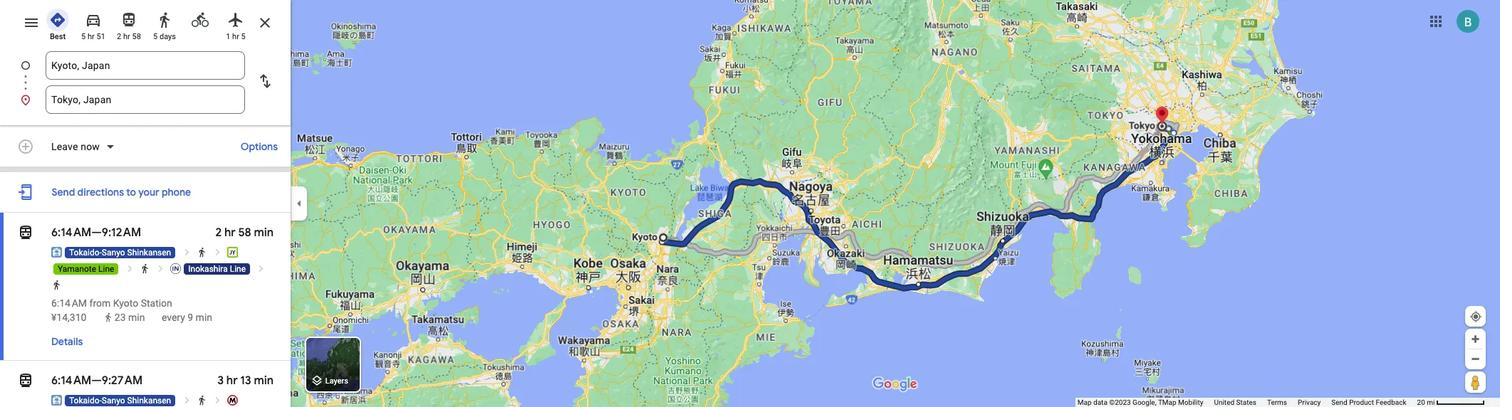 Task type: locate. For each thing, give the bounding box(es) containing it.
1 vertical spatial 2
[[215, 226, 222, 240]]

1 vertical spatial send
[[1331, 399, 1347, 407]]

line down train icon
[[230, 264, 246, 274]]

0 vertical spatial tokaido-sanyo shinkansen
[[69, 248, 171, 258]]

send directions to your phone button
[[45, 178, 198, 207]]

1 tokaido- from the top
[[69, 248, 102, 258]]

none field down 2 hr 58
[[51, 51, 239, 80]]

send inside button
[[52, 186, 75, 199]]

1 vertical spatial 6:14 am
[[51, 298, 87, 309]]

shinkansen image
[[51, 247, 62, 258], [51, 395, 62, 406]]

1 horizontal spatial , then image
[[181, 247, 192, 258]]

shinkansen image up the yamanote
[[51, 247, 62, 258]]

united states button
[[1214, 398, 1256, 407]]

days
[[160, 32, 176, 41]]

send product feedback button
[[1331, 398, 1406, 407]]

2 tokaido- from the top
[[69, 396, 102, 406]]

0 horizontal spatial send
[[52, 186, 75, 199]]

1 horizontal spatial 58
[[238, 226, 251, 240]]

0 horizontal spatial walk image
[[51, 280, 62, 291]]

0 horizontal spatial 2
[[117, 32, 121, 41]]

yamanote line
[[58, 264, 114, 274]]

0 horizontal spatial , then image
[[155, 264, 166, 274]]

list
[[0, 51, 291, 114]]

footer
[[1078, 398, 1417, 407]]

hr right 51
[[123, 32, 130, 41]]

min
[[254, 226, 274, 240], [128, 312, 145, 323], [196, 312, 212, 323], [254, 374, 274, 388]]

2 tokaido-sanyo shinkansen from the top
[[69, 396, 171, 406]]

1 horizontal spatial 2
[[215, 226, 222, 240]]

send directions to your phone
[[52, 186, 191, 199]]

hr inside option
[[232, 32, 239, 41]]

0 vertical spatial —
[[91, 226, 102, 240]]


[[17, 223, 34, 243], [17, 371, 34, 391]]

1  from the top
[[17, 223, 34, 243]]

1 vertical spatial —
[[91, 374, 102, 388]]

sanyo down 9:27 am
[[102, 396, 125, 406]]

9:27 am
[[102, 374, 143, 388]]

, then image
[[212, 247, 223, 258], [125, 264, 135, 274], [256, 264, 267, 274], [181, 395, 192, 406]]

sanyo for 9:27 am
[[102, 396, 125, 406]]

leave now option
[[51, 140, 103, 154]]

5 for 5 hr 51
[[81, 32, 86, 41]]

leave now button
[[46, 140, 121, 157]]

united
[[1214, 399, 1234, 407]]

1
[[226, 32, 230, 41]]

walk image down the yamanote
[[51, 280, 62, 291]]

58 left the 5 days at the top left of the page
[[132, 32, 141, 41]]

0 horizontal spatial 5
[[81, 32, 86, 41]]

map data ©2023 google, tmap mobility
[[1078, 399, 1203, 407]]

1 line from the left
[[98, 264, 114, 274]]

shinkansen
[[127, 248, 171, 258], [127, 396, 171, 406]]

None field
[[51, 51, 239, 80], [51, 85, 239, 114]]

shinkansen up train image
[[127, 248, 171, 258]]

transit image for 6:14 am — 9:12 am
[[17, 223, 34, 243]]

send for send directions to your phone
[[52, 186, 75, 199]]

transit image for 6:14 am — 9:27 am
[[17, 371, 34, 391]]

5 hr 51 radio
[[78, 6, 108, 42]]

walk image
[[197, 247, 207, 258]]

zoom out image
[[1470, 354, 1481, 365]]

0 vertical spatial walking image
[[156, 11, 173, 28]]

58 for 2 hr 58
[[132, 32, 141, 41]]

5 hr 51
[[81, 32, 105, 41]]

5 left 'days'
[[153, 32, 158, 41]]

, then image left walk image
[[181, 247, 192, 258]]

none field for 2nd list item from the bottom
[[51, 51, 239, 80]]

send
[[52, 186, 75, 199], [1331, 399, 1347, 407]]

1 tokaido-sanyo shinkansen from the top
[[69, 248, 171, 258]]

2 sanyo from the top
[[102, 396, 125, 406]]

0 horizontal spatial 58
[[132, 32, 141, 41]]

tokaido-
[[69, 248, 102, 258], [69, 396, 102, 406]]

sanyo
[[102, 248, 125, 258], [102, 396, 125, 406]]

2 up inokashira line
[[215, 226, 222, 240]]

1 vertical spatial shinkansen image
[[51, 395, 62, 406]]

0 vertical spatial shinkansen image
[[51, 247, 62, 258]]

transit image
[[120, 11, 137, 28], [17, 223, 34, 243], [17, 371, 34, 391]]

 for 6:14 am — 9:27 am
[[17, 371, 34, 391]]

2 — from the top
[[91, 374, 102, 388]]

list item down 2 hr 58
[[0, 51, 291, 97]]

5 inside radio
[[153, 32, 158, 41]]

58 inside directions main content
[[238, 226, 251, 240]]

1 horizontal spatial walking image
[[156, 11, 173, 28]]

0 vertical spatial none field
[[51, 51, 239, 80]]

1 sanyo from the top
[[102, 248, 125, 258]]

none field down starting point kyoto, japan field
[[51, 85, 239, 114]]

list item down starting point kyoto, japan field
[[0, 85, 291, 114]]

1 vertical spatial 
[[17, 371, 34, 391]]

footer containing map data ©2023 google, tmap mobility
[[1078, 398, 1417, 407]]

tokaido-sanyo shinkansen for 9:12 am
[[69, 248, 171, 258]]

23
[[115, 312, 126, 323]]

0 horizontal spatial line
[[98, 264, 114, 274]]

best
[[50, 32, 66, 41]]

tokaido- down 6:14 am — 9:27 am
[[69, 396, 102, 406]]

2 line from the left
[[230, 264, 246, 274]]

tokaido-sanyo shinkansen down 9:12 am
[[69, 248, 171, 258]]

2 hr 58 min
[[215, 226, 274, 240]]

2 shinkansen image from the top
[[51, 395, 62, 406]]

close directions image
[[256, 14, 274, 31]]

tokaido- for 9:27 am
[[69, 396, 102, 406]]

9
[[188, 312, 193, 323]]

hr left 51
[[88, 32, 95, 41]]

walking image
[[156, 11, 173, 28], [104, 313, 114, 323]]

2 hr 58
[[117, 32, 141, 41]]

2 for 2 hr 58
[[117, 32, 121, 41]]

line
[[98, 264, 114, 274], [230, 264, 246, 274]]

directions main content
[[0, 0, 291, 407]]

hr for 5 hr 51
[[88, 32, 95, 41]]

2 shinkansen from the top
[[127, 396, 171, 406]]

0 vertical spatial walk image
[[140, 264, 151, 274]]

directions
[[77, 186, 124, 199]]

tmap
[[1158, 399, 1176, 407]]

0 vertical spatial 58
[[132, 32, 141, 41]]

5 right 1 at the top
[[241, 32, 246, 41]]

list item
[[0, 51, 291, 97], [0, 85, 291, 114]]

, then image left train image
[[155, 264, 166, 274]]

line for inokashira line
[[230, 264, 246, 274]]

1 horizontal spatial 5
[[153, 32, 158, 41]]

1 hr 5
[[226, 32, 246, 41]]

send left directions
[[52, 186, 75, 199]]

0 vertical spatial send
[[52, 186, 75, 199]]

5 days radio
[[150, 6, 179, 42]]

2  from the top
[[17, 371, 34, 391]]

, then image
[[181, 247, 192, 258], [155, 264, 166, 274], [212, 395, 223, 406]]

1 shinkansen from the top
[[127, 248, 171, 258]]

walking image up the 5 days at the top left of the page
[[156, 11, 173, 28]]

2 vertical spatial 6:14 am
[[51, 374, 91, 388]]

20
[[1417, 399, 1425, 407]]

walk image left subway image
[[197, 395, 207, 406]]

, then image left subway image
[[212, 395, 223, 406]]

walking image left the 23 at left
[[104, 313, 114, 323]]

0 vertical spatial transit image
[[120, 11, 137, 28]]

walk image left train image
[[140, 264, 151, 274]]

send left product
[[1331, 399, 1347, 407]]

3 6:14 am from the top
[[51, 374, 91, 388]]

sanyo down 9:12 am
[[102, 248, 125, 258]]

list inside google maps element
[[0, 51, 291, 114]]

walk image
[[140, 264, 151, 274], [51, 280, 62, 291], [197, 395, 207, 406]]

2 6:14 am from the top
[[51, 298, 87, 309]]

data
[[1093, 399, 1107, 407]]

—
[[91, 226, 102, 240], [91, 374, 102, 388]]

3 5 from the left
[[241, 32, 246, 41]]

kyoto
[[113, 298, 138, 309]]

0 vertical spatial 
[[17, 223, 34, 243]]

0 horizontal spatial walking image
[[104, 313, 114, 323]]

1 6:14 am from the top
[[51, 226, 91, 240]]

1 vertical spatial , then image
[[155, 264, 166, 274]]

driving image
[[85, 11, 102, 28]]

1 shinkansen image from the top
[[51, 247, 62, 258]]

hr up train icon
[[224, 226, 236, 240]]

walking image inside directions main content
[[104, 313, 114, 323]]

0 vertical spatial 6:14 am
[[51, 226, 91, 240]]

1 vertical spatial tokaido-
[[69, 396, 102, 406]]

2 list item from the top
[[0, 85, 291, 114]]

send inside "button"
[[1331, 399, 1347, 407]]

leave now
[[51, 141, 100, 152]]

1 5 from the left
[[81, 32, 86, 41]]

layers
[[325, 377, 348, 386]]

1 — from the top
[[91, 226, 102, 240]]

0 vertical spatial 2
[[117, 32, 121, 41]]

shinkansen down 9:27 am
[[127, 396, 171, 406]]

1 vertical spatial tokaido-sanyo shinkansen
[[69, 396, 171, 406]]

2 inside option
[[117, 32, 121, 41]]

6:14 am up the yamanote
[[51, 226, 91, 240]]

show street view coverage image
[[1465, 372, 1486, 393]]

shinkansen for 9:27 am
[[127, 396, 171, 406]]

tokaido-sanyo shinkansen
[[69, 248, 171, 258], [69, 396, 171, 406]]

zoom in image
[[1470, 334, 1481, 345]]

hr
[[88, 32, 95, 41], [123, 32, 130, 41], [232, 32, 239, 41], [224, 226, 236, 240], [226, 374, 238, 388]]

tokaido-sanyo shinkansen down 9:27 am
[[69, 396, 171, 406]]

to
[[126, 186, 136, 199]]

google maps element
[[0, 0, 1500, 407]]

flights image
[[227, 11, 244, 28]]

, then image down 2 hr 58 min on the left of page
[[256, 264, 267, 274]]

0 vertical spatial tokaido-
[[69, 248, 102, 258]]

3 hr 13 min
[[217, 374, 274, 388]]

2 horizontal spatial 5
[[241, 32, 246, 41]]

2 right 51
[[117, 32, 121, 41]]

6:14 am down details button in the left bottom of the page
[[51, 374, 91, 388]]

5 inside option
[[81, 32, 86, 41]]

1 vertical spatial 58
[[238, 226, 251, 240]]

terms
[[1267, 399, 1287, 407]]

1 none field from the top
[[51, 51, 239, 80]]

5
[[81, 32, 86, 41], [153, 32, 158, 41], [241, 32, 246, 41]]

0 vertical spatial shinkansen
[[127, 248, 171, 258]]

None radio
[[185, 6, 215, 31]]

58 up inokashira line
[[238, 226, 251, 240]]

0 vertical spatial sanyo
[[102, 248, 125, 258]]

2 vertical spatial , then image
[[212, 395, 223, 406]]

tokaido- up the yamanote line
[[69, 248, 102, 258]]

feedback
[[1376, 399, 1406, 407]]

23 min
[[115, 312, 145, 323]]

best travel modes image
[[49, 11, 66, 28]]

none field destination tokyo, japan
[[51, 85, 239, 114]]

1 horizontal spatial send
[[1331, 399, 1347, 407]]

6:14 am
[[51, 226, 91, 240], [51, 298, 87, 309], [51, 374, 91, 388]]

2 vertical spatial walk image
[[197, 395, 207, 406]]

1 vertical spatial transit image
[[17, 223, 34, 243]]

1 vertical spatial none field
[[51, 85, 239, 114]]

line right the yamanote
[[98, 264, 114, 274]]

2
[[117, 32, 121, 41], [215, 226, 222, 240]]

58
[[132, 32, 141, 41], [238, 226, 251, 240]]

2 for 2 hr 58 min
[[215, 226, 222, 240]]

0 vertical spatial , then image
[[181, 247, 192, 258]]

train image
[[170, 264, 181, 274]]

1 horizontal spatial walk image
[[140, 264, 151, 274]]

— for 9:27 am
[[91, 374, 102, 388]]

1 horizontal spatial line
[[230, 264, 246, 274]]

6:14 am inside 6:14 am from kyoto station ¥14,310
[[51, 298, 87, 309]]

none field for first list item from the bottom of the google maps element
[[51, 85, 239, 114]]

1 vertical spatial sanyo
[[102, 396, 125, 406]]

2 inside directions main content
[[215, 226, 222, 240]]

2 vertical spatial transit image
[[17, 371, 34, 391]]

from
[[89, 298, 111, 309]]

united states
[[1214, 399, 1256, 407]]

1 vertical spatial walking image
[[104, 313, 114, 323]]

58 inside option
[[132, 32, 141, 41]]

1 vertical spatial shinkansen
[[127, 396, 171, 406]]

6:14 am up ¥14,310
[[51, 298, 87, 309]]

hr right 3
[[226, 374, 238, 388]]

leave
[[51, 141, 78, 152]]

2 none field from the top
[[51, 85, 239, 114]]

hr right 1 at the top
[[232, 32, 239, 41]]

2 5 from the left
[[153, 32, 158, 41]]

shinkansen image down 6:14 am — 9:27 am
[[51, 395, 62, 406]]

5 left 51
[[81, 32, 86, 41]]



Task type: describe. For each thing, give the bounding box(es) containing it.
©2023
[[1109, 399, 1131, 407]]

shinkansen image for 6:14 am — 9:27 am
[[51, 395, 62, 406]]

yamanote
[[58, 264, 96, 274]]

send for send product feedback
[[1331, 399, 1347, 407]]

20 mi
[[1417, 399, 1435, 407]]

51
[[97, 32, 105, 41]]

states
[[1236, 399, 1256, 407]]

your
[[138, 186, 159, 199]]

details
[[51, 335, 83, 348]]

options button
[[234, 134, 285, 160]]

— for 9:12 am
[[91, 226, 102, 240]]

none field starting point kyoto, japan
[[51, 51, 239, 80]]

shinkansen for 9:12 am
[[127, 248, 171, 258]]

mi
[[1427, 399, 1435, 407]]

cycling image
[[192, 11, 209, 28]]

5 for 5 days
[[153, 32, 158, 41]]

1 vertical spatial walk image
[[51, 280, 62, 291]]

1 list item from the top
[[0, 51, 291, 97]]

mobility
[[1178, 399, 1203, 407]]

6:14 am for 6:14 am from kyoto station ¥14,310
[[51, 298, 87, 309]]

Best radio
[[43, 6, 73, 42]]

20 mi button
[[1417, 399, 1485, 407]]

terms button
[[1267, 398, 1287, 407]]

inokashira
[[188, 264, 228, 274]]

train image
[[227, 247, 238, 258]]

hr for 2 hr 58
[[123, 32, 130, 41]]

subway image
[[227, 395, 238, 406]]

6:14 am — 9:12 am
[[51, 226, 141, 240]]

Starting point Kyoto, Japan field
[[51, 57, 239, 74]]

6:14 am — 9:27 am
[[51, 374, 143, 388]]

 for 6:14 am — 9:12 am
[[17, 223, 34, 243]]

9:12 am
[[102, 226, 141, 240]]

phone
[[162, 186, 191, 199]]

, then image left train icon
[[212, 247, 223, 258]]

product
[[1349, 399, 1374, 407]]

6:14 am from kyoto station ¥14,310
[[51, 298, 172, 323]]

6:14 am for 6:14 am — 9:27 am
[[51, 374, 91, 388]]

13
[[240, 374, 251, 388]]

map
[[1078, 399, 1092, 407]]

tokaido- for 9:12 am
[[69, 248, 102, 258]]

, then image left subway image
[[181, 395, 192, 406]]

privacy button
[[1298, 398, 1321, 407]]

transit image inside 2 hr 58 option
[[120, 11, 137, 28]]

collapse side panel image
[[291, 196, 307, 212]]

2 horizontal spatial walk image
[[197, 395, 207, 406]]

hr for 3 hr 13 min
[[226, 374, 238, 388]]

now
[[81, 141, 100, 152]]

line for yamanote line
[[98, 264, 114, 274]]

hr for 2 hr 58 min
[[224, 226, 236, 240]]

google,
[[1133, 399, 1156, 407]]

5 inside option
[[241, 32, 246, 41]]

every
[[162, 312, 185, 323]]

reverse starting point and destination image
[[256, 73, 274, 90]]

6:14 am for 6:14 am — 9:12 am
[[51, 226, 91, 240]]

Destination Tokyo, Japan field
[[51, 91, 239, 108]]

footer inside google maps element
[[1078, 398, 1417, 407]]

3
[[217, 374, 224, 388]]

sanyo for 9:12 am
[[102, 248, 125, 258]]

station
[[141, 298, 172, 309]]

hr for 1 hr 5
[[232, 32, 239, 41]]

inokashira line
[[188, 264, 246, 274]]

2 hr 58 radio
[[114, 6, 144, 42]]

every 9 min
[[162, 312, 212, 323]]

¥14,310
[[51, 312, 86, 323]]

5 days
[[153, 32, 176, 41]]

send product feedback
[[1331, 399, 1406, 407]]

, then image up kyoto at the bottom
[[125, 264, 135, 274]]

options
[[241, 140, 278, 153]]

details button
[[44, 329, 90, 355]]

walking image inside 5 days radio
[[156, 11, 173, 28]]

2 horizontal spatial , then image
[[212, 395, 223, 406]]

tokaido-sanyo shinkansen for 9:27 am
[[69, 396, 171, 406]]

58 for 2 hr 58 min
[[238, 226, 251, 240]]

show your location image
[[1469, 311, 1482, 323]]

privacy
[[1298, 399, 1321, 407]]

shinkansen image for 6:14 am — 9:12 am
[[51, 247, 62, 258]]

1 hr 5 radio
[[221, 6, 251, 42]]



Task type: vqa. For each thing, say whether or not it's contained in the screenshot.
the left PRICE
no



